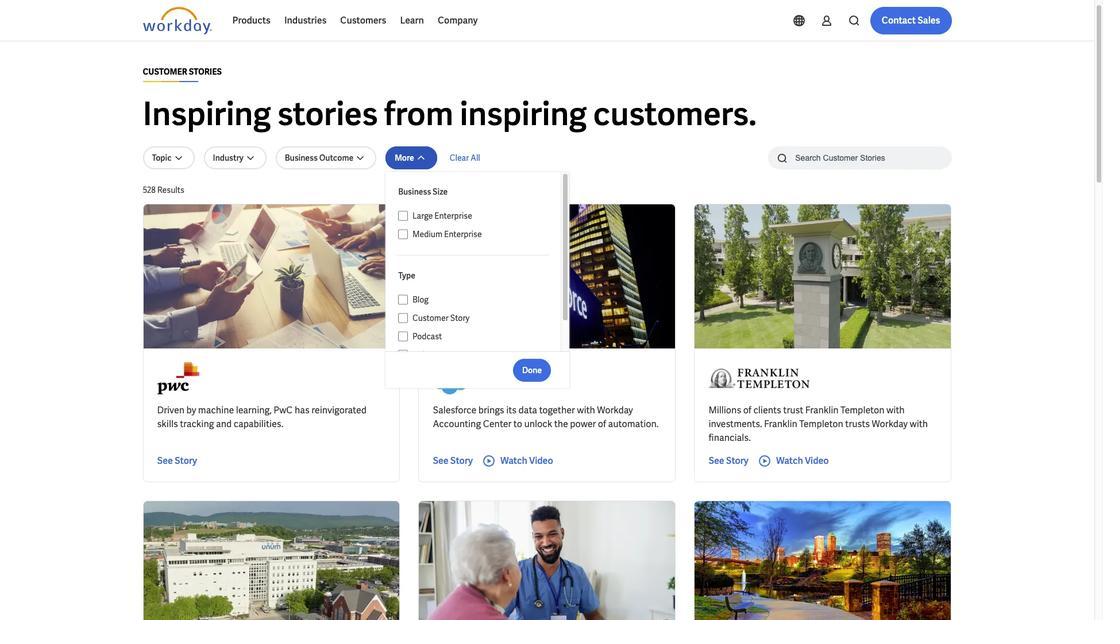 Task type: locate. For each thing, give the bounding box(es) containing it.
of inside salesforce brings its data together with workday accounting center to unlock the power of automation.
[[598, 419, 607, 431]]

outcome
[[319, 153, 354, 163]]

automation.
[[609, 419, 659, 431]]

0 horizontal spatial of
[[598, 419, 607, 431]]

2 see story link from the left
[[433, 455, 473, 469]]

capabilities.
[[234, 419, 284, 431]]

medium
[[413, 229, 443, 240]]

go to the homepage image
[[143, 7, 212, 34]]

watch video down millions of clients trust franklin templeton with investments. franklin templeton trusts workday with financials.
[[777, 455, 829, 467]]

1 see story from the left
[[157, 455, 197, 467]]

1 horizontal spatial video
[[529, 455, 553, 467]]

clear all
[[450, 153, 481, 163]]

0 vertical spatial enterprise
[[435, 211, 473, 221]]

None checkbox
[[399, 211, 408, 221], [399, 313, 408, 324], [399, 332, 408, 342], [399, 350, 408, 360], [399, 211, 408, 221], [399, 313, 408, 324], [399, 332, 408, 342], [399, 350, 408, 360]]

1 watch video link from the left
[[482, 455, 553, 469]]

business inside button
[[285, 153, 318, 163]]

of
[[744, 405, 752, 417], [598, 419, 607, 431]]

more button
[[386, 147, 437, 170]]

industry
[[213, 153, 244, 163]]

see story link for millions of clients trust franklin templeton with investments. franklin templeton trusts workday with financials.
[[709, 455, 749, 469]]

video down unlock
[[529, 455, 553, 467]]

2 watch video link from the left
[[758, 455, 829, 469]]

2 horizontal spatial video
[[805, 455, 829, 467]]

see story for salesforce brings its data together with workday accounting center to unlock the power of automation.
[[433, 455, 473, 467]]

watch video for to
[[501, 455, 553, 467]]

learn
[[400, 14, 424, 26]]

0 vertical spatial franklin
[[806, 405, 839, 417]]

franklin down trust
[[765, 419, 798, 431]]

2 horizontal spatial with
[[910, 419, 929, 431]]

watch video link
[[482, 455, 553, 469], [758, 455, 829, 469]]

0 vertical spatial workday
[[597, 405, 633, 417]]

1 horizontal spatial watch video
[[777, 455, 829, 467]]

0 horizontal spatial see story
[[157, 455, 197, 467]]

inspiring
[[460, 93, 587, 135]]

its
[[507, 405, 517, 417]]

business up large
[[399, 187, 431, 197]]

1 horizontal spatial watch
[[777, 455, 804, 467]]

story down tracking
[[175, 455, 197, 467]]

pricewaterhousecoopers global licensing services corporation (pwc) image
[[157, 363, 199, 395]]

see story link
[[157, 455, 197, 469], [433, 455, 473, 469], [709, 455, 749, 469]]

1 horizontal spatial see story
[[433, 455, 473, 467]]

done
[[523, 365, 542, 376]]

see
[[157, 455, 173, 467], [433, 455, 449, 467], [709, 455, 725, 467]]

watch video down to
[[501, 455, 553, 467]]

2 horizontal spatial see story
[[709, 455, 749, 467]]

see story link down accounting
[[433, 455, 473, 469]]

accounting
[[433, 419, 481, 431]]

None checkbox
[[399, 229, 408, 240], [399, 295, 408, 305], [399, 229, 408, 240], [399, 295, 408, 305]]

1 watch from the left
[[501, 455, 528, 467]]

franklin right trust
[[806, 405, 839, 417]]

1 vertical spatial workday
[[872, 419, 908, 431]]

business left outcome
[[285, 153, 318, 163]]

watch
[[501, 455, 528, 467], [777, 455, 804, 467]]

templeton
[[841, 405, 885, 417], [800, 419, 844, 431]]

see down skills
[[157, 455, 173, 467]]

video down podcast
[[413, 350, 434, 360]]

pwc
[[274, 405, 293, 417]]

0 horizontal spatial franklin
[[765, 419, 798, 431]]

2 horizontal spatial see
[[709, 455, 725, 467]]

0 horizontal spatial watch video
[[501, 455, 553, 467]]

0 horizontal spatial see story link
[[157, 455, 197, 469]]

podcast link
[[408, 330, 550, 344]]

and
[[216, 419, 232, 431]]

1 horizontal spatial see story link
[[433, 455, 473, 469]]

video down millions of clients trust franklin templeton with investments. franklin templeton trusts workday with financials.
[[805, 455, 829, 467]]

story
[[451, 313, 470, 324], [175, 455, 197, 467], [451, 455, 473, 467], [727, 455, 749, 467]]

franklin
[[806, 405, 839, 417], [765, 419, 798, 431]]

contact
[[882, 14, 916, 26]]

see down financials.
[[709, 455, 725, 467]]

3 see story from the left
[[709, 455, 749, 467]]

workday up automation.
[[597, 405, 633, 417]]

watch video link down to
[[482, 455, 553, 469]]

1 horizontal spatial franklin
[[806, 405, 839, 417]]

of up investments.
[[744, 405, 752, 417]]

of right power
[[598, 419, 607, 431]]

story down financials.
[[727, 455, 749, 467]]

large
[[413, 211, 433, 221]]

medium enterprise link
[[408, 228, 550, 241]]

customers.
[[594, 93, 757, 135]]

clients
[[754, 405, 782, 417]]

video for salesforce brings its data together with workday accounting center to unlock the power of automation.
[[529, 455, 553, 467]]

0 vertical spatial business
[[285, 153, 318, 163]]

trusts
[[846, 419, 871, 431]]

watch video link down millions of clients trust franklin templeton with investments. franklin templeton trusts workday with financials.
[[758, 455, 829, 469]]

blog
[[413, 295, 429, 305]]

tracking
[[180, 419, 214, 431]]

from
[[384, 93, 454, 135]]

video
[[413, 350, 434, 360], [529, 455, 553, 467], [805, 455, 829, 467]]

1 horizontal spatial business
[[399, 187, 431, 197]]

0 horizontal spatial business
[[285, 153, 318, 163]]

Search Customer Stories text field
[[789, 148, 930, 168]]

customers button
[[334, 7, 393, 34]]

story down blog link
[[451, 313, 470, 324]]

see story down financials.
[[709, 455, 749, 467]]

2 horizontal spatial see story link
[[709, 455, 749, 469]]

franklin templeton companies, llc image
[[709, 363, 810, 395]]

1 vertical spatial of
[[598, 419, 607, 431]]

1 horizontal spatial see
[[433, 455, 449, 467]]

enterprise up medium enterprise
[[435, 211, 473, 221]]

1 horizontal spatial of
[[744, 405, 752, 417]]

1 vertical spatial business
[[399, 187, 431, 197]]

see story down skills
[[157, 455, 197, 467]]

0 horizontal spatial watch
[[501, 455, 528, 467]]

watch down to
[[501, 455, 528, 467]]

workday
[[597, 405, 633, 417], [872, 419, 908, 431]]

2 see story from the left
[[433, 455, 473, 467]]

business
[[285, 153, 318, 163], [399, 187, 431, 197]]

business for business outcome
[[285, 153, 318, 163]]

templeton up trusts
[[841, 405, 885, 417]]

1 vertical spatial enterprise
[[444, 229, 482, 240]]

1 watch video from the left
[[501, 455, 553, 467]]

business for business size
[[399, 187, 431, 197]]

trust
[[784, 405, 804, 417]]

0 horizontal spatial watch video link
[[482, 455, 553, 469]]

blog link
[[408, 293, 550, 307]]

see story link down financials.
[[709, 455, 749, 469]]

1 horizontal spatial workday
[[872, 419, 908, 431]]

clear
[[450, 153, 469, 163]]

watch down millions of clients trust franklin templeton with investments. franklin templeton trusts workday with financials.
[[777, 455, 804, 467]]

video link
[[408, 348, 550, 362]]

workday inside salesforce brings its data together with workday accounting center to unlock the power of automation.
[[597, 405, 633, 417]]

watch for center
[[501, 455, 528, 467]]

contact sales
[[882, 14, 941, 26]]

0 horizontal spatial see
[[157, 455, 173, 467]]

contact sales link
[[871, 7, 952, 34]]

1 vertical spatial franklin
[[765, 419, 798, 431]]

1 horizontal spatial watch video link
[[758, 455, 829, 469]]

2 watch video from the left
[[777, 455, 829, 467]]

enterprise down the large enterprise link
[[444, 229, 482, 240]]

templeton down trust
[[800, 419, 844, 431]]

salesforce
[[433, 405, 477, 417]]

watch video
[[501, 455, 553, 467], [777, 455, 829, 467]]

2 watch from the left
[[777, 455, 804, 467]]

see story link down skills
[[157, 455, 197, 469]]

2 see from the left
[[433, 455, 449, 467]]

customer story link
[[408, 312, 550, 325]]

0 horizontal spatial with
[[577, 405, 596, 417]]

with
[[577, 405, 596, 417], [887, 405, 905, 417], [910, 419, 929, 431]]

see story
[[157, 455, 197, 467], [433, 455, 473, 467], [709, 455, 749, 467]]

of inside millions of clients trust franklin templeton with investments. franklin templeton trusts workday with financials.
[[744, 405, 752, 417]]

workday right trusts
[[872, 419, 908, 431]]

driven
[[157, 405, 185, 417]]

sales
[[918, 14, 941, 26]]

see down accounting
[[433, 455, 449, 467]]

skills
[[157, 419, 178, 431]]

see story down accounting
[[433, 455, 473, 467]]

enterprise
[[435, 211, 473, 221], [444, 229, 482, 240]]

0 vertical spatial of
[[744, 405, 752, 417]]

3 see story link from the left
[[709, 455, 749, 469]]

0 horizontal spatial workday
[[597, 405, 633, 417]]

see story link for salesforce brings its data together with workday accounting center to unlock the power of automation.
[[433, 455, 473, 469]]

3 see from the left
[[709, 455, 725, 467]]



Task type: vqa. For each thing, say whether or not it's contained in the screenshot.
'' image
no



Task type: describe. For each thing, give the bounding box(es) containing it.
by
[[187, 405, 196, 417]]

all
[[471, 153, 481, 163]]

watch video link for center
[[482, 455, 553, 469]]

learn button
[[393, 7, 431, 34]]

data
[[519, 405, 538, 417]]

power
[[570, 419, 596, 431]]

size
[[433, 187, 448, 197]]

type
[[399, 271, 416, 281]]

business outcome button
[[276, 147, 377, 170]]

company
[[438, 14, 478, 26]]

inspiring stories from inspiring customers.
[[143, 93, 757, 135]]

528 results
[[143, 185, 185, 195]]

topic button
[[143, 147, 195, 170]]

customer stories
[[143, 67, 222, 77]]

together
[[540, 405, 575, 417]]

medium enterprise
[[413, 229, 482, 240]]

the
[[555, 419, 569, 431]]

workday inside millions of clients trust franklin templeton with investments. franklin templeton trusts workday with financials.
[[872, 419, 908, 431]]

1 see from the left
[[157, 455, 173, 467]]

industries button
[[278, 7, 334, 34]]

center
[[483, 419, 512, 431]]

industry button
[[204, 147, 267, 170]]

more
[[395, 153, 414, 163]]

video for millions of clients trust franklin templeton with investments. franklin templeton trusts workday with financials.
[[805, 455, 829, 467]]

financials.
[[709, 432, 751, 444]]

industries
[[285, 14, 327, 26]]

528
[[143, 185, 156, 195]]

topic
[[152, 153, 172, 163]]

inspiring
[[143, 93, 271, 135]]

products button
[[226, 7, 278, 34]]

enterprise for large enterprise
[[435, 211, 473, 221]]

see story for millions of clients trust franklin templeton with investments. franklin templeton trusts workday with financials.
[[709, 455, 749, 467]]

company button
[[431, 7, 485, 34]]

business outcome
[[285, 153, 354, 163]]

brings
[[479, 405, 505, 417]]

with inside salesforce brings its data together with workday accounting center to unlock the power of automation.
[[577, 405, 596, 417]]

watch video for templeton
[[777, 455, 829, 467]]

driven by machine learning, pwc has reinvigorated skills tracking and capabilities.
[[157, 405, 367, 431]]

1 see story link from the left
[[157, 455, 197, 469]]

stories
[[277, 93, 378, 135]]

millions of clients trust franklin templeton with investments. franklin templeton trusts workday with financials.
[[709, 405, 929, 444]]

podcast
[[413, 332, 442, 342]]

machine
[[198, 405, 234, 417]]

see for millions of clients trust franklin templeton with investments. franklin templeton trusts workday with financials.
[[709, 455, 725, 467]]

results
[[157, 185, 185, 195]]

millions
[[709, 405, 742, 417]]

unlock
[[525, 419, 553, 431]]

products
[[233, 14, 271, 26]]

customer story
[[413, 313, 470, 324]]

1 vertical spatial templeton
[[800, 419, 844, 431]]

customer
[[143, 67, 187, 77]]

enterprise for medium enterprise
[[444, 229, 482, 240]]

has
[[295, 405, 310, 417]]

salesforce.com image
[[433, 363, 479, 395]]

watch for franklin
[[777, 455, 804, 467]]

see for salesforce brings its data together with workday accounting center to unlock the power of automation.
[[433, 455, 449, 467]]

1 horizontal spatial with
[[887, 405, 905, 417]]

customers
[[341, 14, 387, 26]]

learning,
[[236, 405, 272, 417]]

customer
[[413, 313, 449, 324]]

done button
[[513, 359, 551, 382]]

business size
[[399, 187, 448, 197]]

salesforce brings its data together with workday accounting center to unlock the power of automation.
[[433, 405, 659, 431]]

0 vertical spatial templeton
[[841, 405, 885, 417]]

0 horizontal spatial video
[[413, 350, 434, 360]]

to
[[514, 419, 523, 431]]

reinvigorated
[[312, 405, 367, 417]]

investments.
[[709, 419, 763, 431]]

large enterprise
[[413, 211, 473, 221]]

large enterprise link
[[408, 209, 550, 223]]

watch video link for franklin
[[758, 455, 829, 469]]

stories
[[189, 67, 222, 77]]

clear all button
[[447, 147, 484, 170]]

story down accounting
[[451, 455, 473, 467]]



